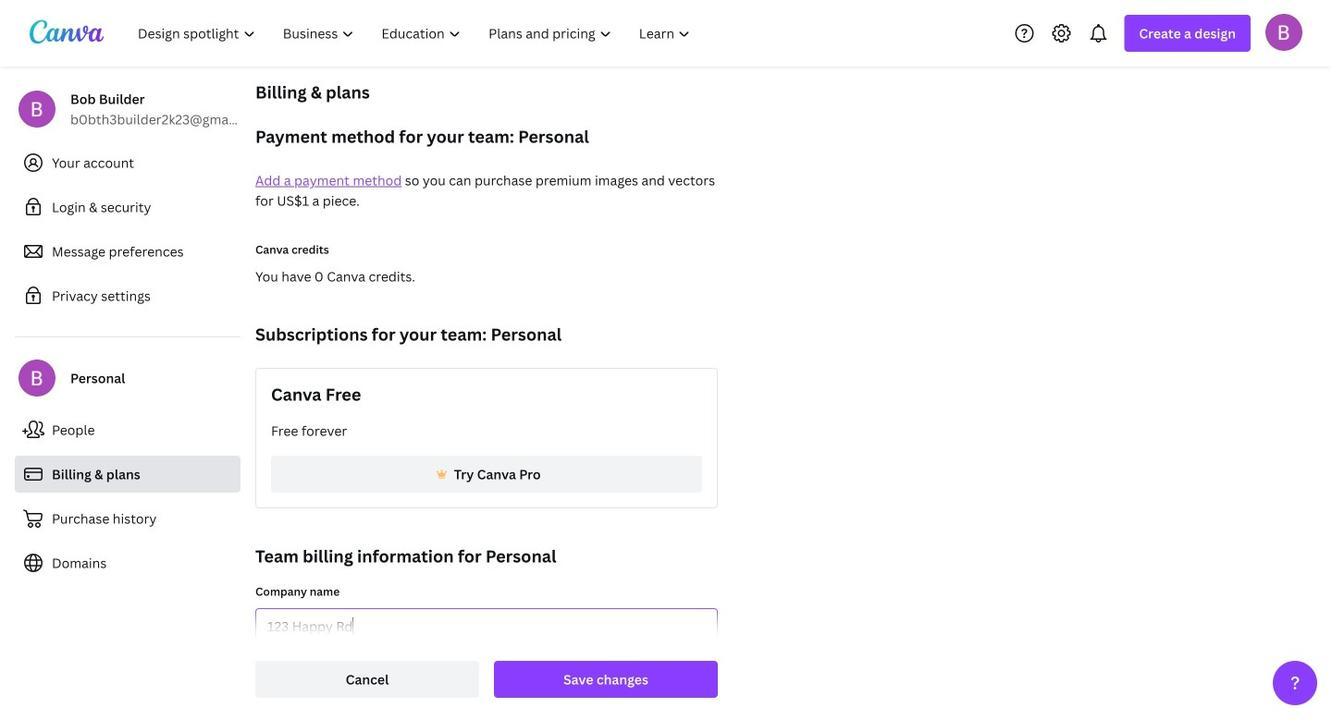 Task type: locate. For each thing, give the bounding box(es) containing it.
bob builder image
[[1266, 14, 1303, 51]]

Enter your company name text field
[[267, 610, 706, 645]]

top level navigation element
[[126, 15, 706, 52]]



Task type: vqa. For each thing, say whether or not it's contained in the screenshot.
INSTAGRAM STORY "BUTTON"
no



